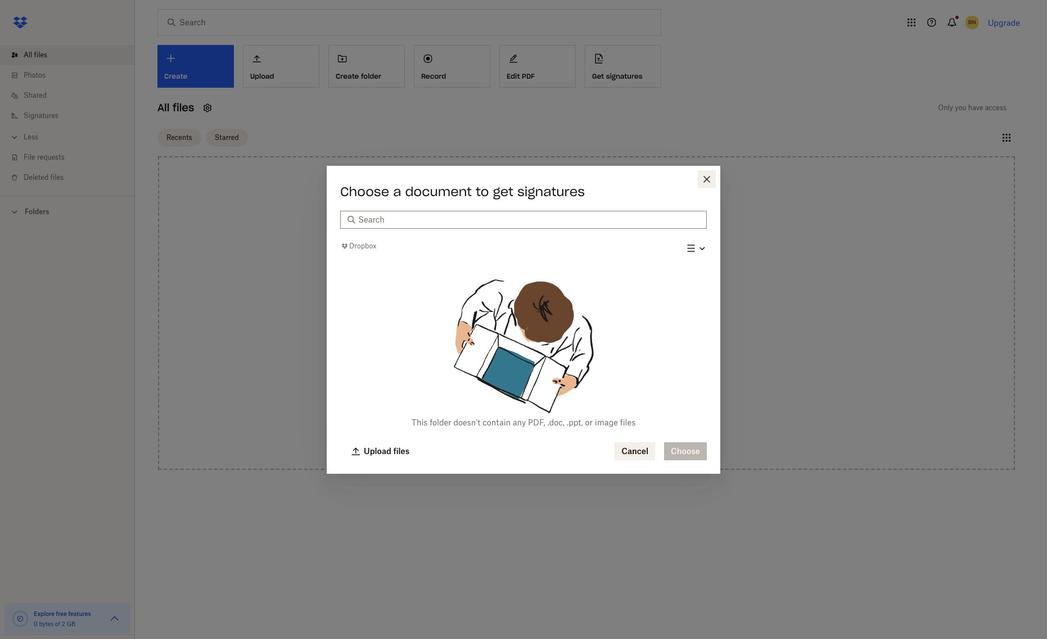 Task type: describe. For each thing, give the bounding box(es) containing it.
cancel button
[[615, 442, 655, 460]]

document
[[405, 184, 472, 199]]

here
[[579, 313, 595, 322]]

choose
[[340, 184, 389, 199]]

dropbox
[[349, 242, 376, 250]]

any
[[513, 418, 526, 427]]

all files link
[[9, 45, 135, 65]]

dropbox link
[[340, 241, 376, 252]]

create
[[336, 72, 359, 80]]

Search text field
[[358, 213, 700, 226]]

have
[[969, 103, 983, 112]]

upload files button
[[345, 442, 416, 460]]

only
[[938, 103, 953, 112]]

record button
[[414, 45, 490, 88]]

file
[[24, 153, 35, 161]]

2
[[62, 621, 65, 628]]

less image
[[9, 132, 20, 143]]

this folder doesn't contain any pdf, .doc, .ppt, or image files
[[412, 418, 636, 427]]

upgrade
[[988, 18, 1020, 27]]

all inside "list item"
[[24, 51, 32, 59]]

file requests link
[[9, 147, 135, 168]]

get
[[493, 184, 514, 199]]

folder for this
[[430, 418, 451, 427]]

explore free features 0 bytes of 2 gb
[[34, 611, 91, 628]]

explore
[[34, 611, 55, 618]]

image
[[595, 418, 618, 427]]

create folder
[[336, 72, 381, 80]]

signatures inside choose a document to get signatures dialog
[[518, 184, 585, 199]]

list containing all files
[[0, 38, 135, 196]]

get signatures
[[592, 72, 643, 80]]

deleted files link
[[9, 168, 135, 188]]

files inside button
[[393, 446, 410, 456]]

drop
[[541, 313, 559, 322]]

doesn't
[[454, 418, 481, 427]]

1 horizontal spatial all files
[[157, 101, 194, 114]]

requests
[[37, 153, 65, 161]]

shared
[[24, 91, 47, 100]]

folders
[[25, 208, 49, 216]]

all files inside all files link
[[24, 51, 47, 59]]

deleted
[[24, 173, 49, 182]]

only you have access
[[938, 103, 1007, 112]]

signatures link
[[9, 106, 135, 126]]

access
[[985, 103, 1007, 112]]

contain
[[483, 418, 511, 427]]

starred button
[[206, 129, 248, 147]]

bytes
[[39, 621, 53, 628]]



Task type: locate. For each thing, give the bounding box(es) containing it.
folder right this
[[430, 418, 451, 427]]

upload
[[607, 313, 633, 322]]

files up photos
[[34, 51, 47, 59]]

files
[[34, 51, 47, 59], [173, 101, 194, 114], [50, 173, 64, 182], [561, 313, 577, 322], [620, 418, 636, 427], [393, 446, 410, 456]]

.ppt,
[[567, 418, 583, 427]]

drop files here to upload
[[541, 313, 633, 322]]

features
[[68, 611, 91, 618]]

files right deleted at top
[[50, 173, 64, 182]]

to left 'get'
[[476, 184, 489, 199]]

0 vertical spatial all
[[24, 51, 32, 59]]

gb
[[67, 621, 75, 628]]

free
[[56, 611, 67, 618]]

0 horizontal spatial all
[[24, 51, 32, 59]]

files left the here
[[561, 313, 577, 322]]

signatures
[[24, 111, 59, 120]]

1 horizontal spatial folder
[[430, 418, 451, 427]]

all files up recents
[[157, 101, 194, 114]]

signatures inside get signatures button
[[606, 72, 643, 80]]

cancel
[[622, 446, 649, 456]]

edit pdf
[[507, 72, 535, 80]]

1 vertical spatial all
[[157, 101, 170, 114]]

1 vertical spatial to
[[597, 313, 605, 322]]

upgrade link
[[988, 18, 1020, 27]]

0 vertical spatial signatures
[[606, 72, 643, 80]]

0 vertical spatial all files
[[24, 51, 47, 59]]

signatures up the search "text field"
[[518, 184, 585, 199]]

shared link
[[9, 85, 135, 106]]

all files up photos
[[24, 51, 47, 59]]

photos link
[[9, 65, 135, 85]]

get
[[592, 72, 604, 80]]

choose a document to get signatures dialog
[[327, 166, 721, 474]]

0
[[34, 621, 38, 628]]

less
[[24, 133, 38, 141]]

photos
[[24, 71, 46, 79]]

choose a document to get signatures
[[340, 184, 585, 199]]

of
[[55, 621, 60, 628]]

you
[[955, 103, 967, 112]]

get signatures button
[[585, 45, 661, 88]]

1 vertical spatial folder
[[430, 418, 451, 427]]

1 vertical spatial signatures
[[518, 184, 585, 199]]

to right the here
[[597, 313, 605, 322]]

recents
[[166, 133, 192, 141]]

quota usage element
[[11, 610, 29, 628]]

1 vertical spatial all files
[[157, 101, 194, 114]]

folder right create
[[361, 72, 381, 80]]

1 horizontal spatial signatures
[[606, 72, 643, 80]]

0 vertical spatial to
[[476, 184, 489, 199]]

0 horizontal spatial to
[[476, 184, 489, 199]]

record
[[421, 72, 446, 80]]

folders button
[[0, 203, 135, 220]]

this
[[412, 418, 428, 427]]

to
[[476, 184, 489, 199], [597, 313, 605, 322]]

all up photos
[[24, 51, 32, 59]]

upload
[[364, 446, 391, 456]]

to inside dialog
[[476, 184, 489, 199]]

signatures
[[606, 72, 643, 80], [518, 184, 585, 199]]

upload files
[[364, 446, 410, 456]]

0 vertical spatial folder
[[361, 72, 381, 80]]

pdf,
[[528, 418, 545, 427]]

0 horizontal spatial signatures
[[518, 184, 585, 199]]

folder inside button
[[361, 72, 381, 80]]

folder for create
[[361, 72, 381, 80]]

pdf
[[522, 72, 535, 80]]

file requests
[[24, 153, 65, 161]]

all up recents
[[157, 101, 170, 114]]

all files
[[24, 51, 47, 59], [157, 101, 194, 114]]

folder inside choose a document to get signatures dialog
[[430, 418, 451, 427]]

files inside "list item"
[[34, 51, 47, 59]]

files up recents
[[173, 101, 194, 114]]

to for get
[[476, 184, 489, 199]]

edit pdf button
[[499, 45, 576, 88]]

all
[[24, 51, 32, 59], [157, 101, 170, 114]]

1 horizontal spatial to
[[597, 313, 605, 322]]

starred
[[215, 133, 239, 141]]

recents button
[[157, 129, 201, 147]]

files right image
[[620, 418, 636, 427]]

files right "upload"
[[393, 446, 410, 456]]

.doc,
[[548, 418, 565, 427]]

a
[[393, 184, 401, 199]]

deleted files
[[24, 173, 64, 182]]

create folder button
[[328, 45, 405, 88]]

1 horizontal spatial all
[[157, 101, 170, 114]]

signatures right the get at the right top
[[606, 72, 643, 80]]

dropbox image
[[9, 11, 31, 34]]

all files list item
[[0, 45, 135, 65]]

0 horizontal spatial folder
[[361, 72, 381, 80]]

folder
[[361, 72, 381, 80], [430, 418, 451, 427]]

to for upload
[[597, 313, 605, 322]]

edit
[[507, 72, 520, 80]]

0 horizontal spatial all files
[[24, 51, 47, 59]]

list
[[0, 38, 135, 196]]

or
[[585, 418, 593, 427]]



Task type: vqa. For each thing, say whether or not it's contained in the screenshot.
Saved at the right
no



